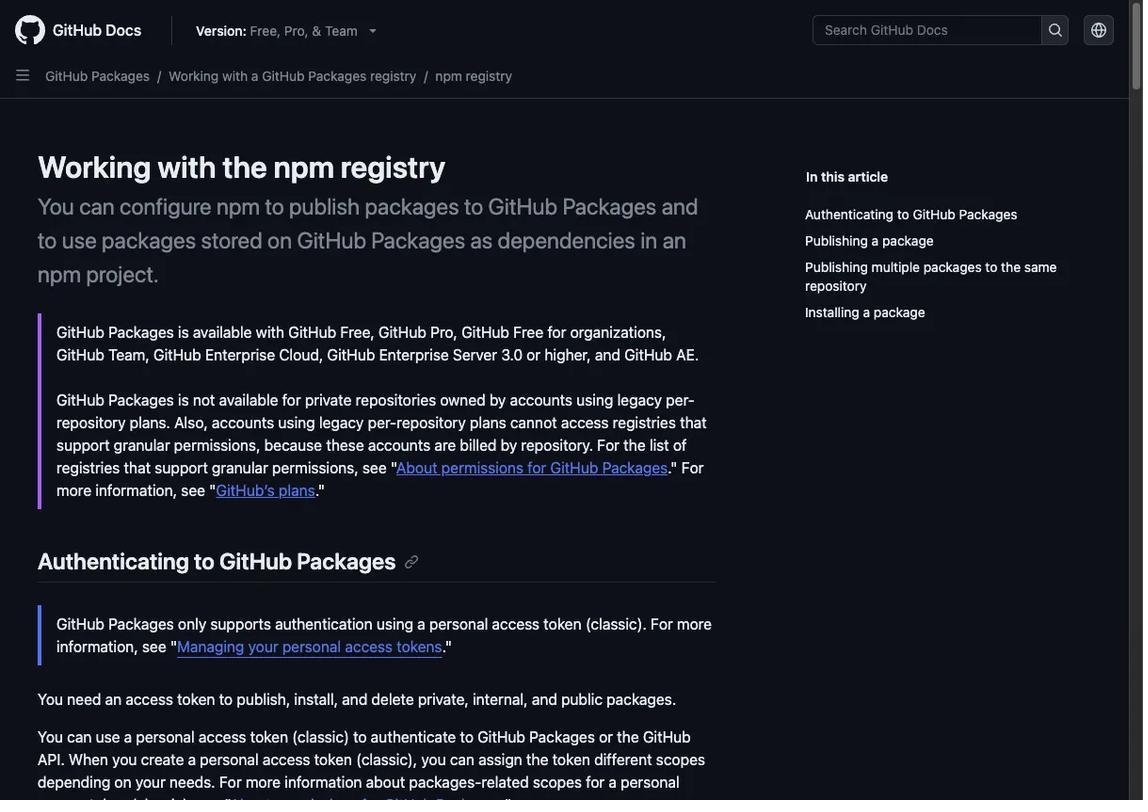 Task type: locate. For each thing, give the bounding box(es) containing it.
you
[[38, 193, 74, 220], [38, 692, 63, 709], [38, 729, 63, 746]]

" inside you can use a personal access token (classic) to authenticate to github packages or the github api. when you create a personal access token (classic), you can assign the token different scopes depending on your needs. for more information about packages-related scopes for a personal access token (classic), see "
[[225, 797, 230, 801]]

0 vertical spatial registries
[[613, 415, 676, 431]]

using
[[577, 392, 614, 409], [278, 415, 315, 431], [377, 616, 414, 633]]

1 vertical spatial or
[[599, 729, 613, 746]]

packages
[[91, 67, 150, 83], [308, 67, 367, 83], [563, 193, 657, 220], [960, 206, 1018, 222], [371, 227, 466, 253], [108, 324, 174, 341], [108, 392, 174, 409], [603, 460, 668, 477], [297, 548, 396, 575], [108, 616, 174, 633], [530, 729, 595, 746]]

packages
[[365, 193, 459, 220], [102, 227, 196, 253], [924, 259, 982, 275]]

1 vertical spatial on
[[114, 775, 132, 792]]

npm inside main banner
[[436, 67, 462, 83]]

1 horizontal spatial on
[[268, 227, 292, 253]]

1 vertical spatial package
[[874, 304, 926, 320]]

free,
[[250, 22, 281, 38], [340, 324, 375, 341]]

to inside publishing multiple packages to the same repository
[[986, 259, 998, 275]]

scopes right different at the bottom right
[[656, 752, 706, 769]]

1 horizontal spatial using
[[377, 616, 414, 633]]

0 horizontal spatial accounts
[[212, 415, 274, 431]]

authenticating to github packages link down in this article element
[[806, 202, 1084, 228]]

1 horizontal spatial enterprise
[[379, 347, 449, 364]]

(classic),
[[356, 752, 418, 769], [131, 797, 193, 801]]

/ left npm registry link
[[424, 67, 428, 83]]

you can use a personal access token (classic) to authenticate to github packages or the github api. when you create a personal access token (classic), you can assign the token different scopes depending on your needs. for more information about packages-related scopes for a personal access token (classic), see "
[[38, 729, 706, 801]]

scopes
[[656, 752, 706, 769], [533, 775, 582, 792]]

package
[[883, 233, 934, 249], [874, 304, 926, 320]]

2 horizontal spatial with
[[256, 324, 285, 341]]

for
[[548, 324, 567, 341], [282, 392, 301, 409], [528, 460, 547, 477], [586, 775, 605, 792]]

github docs link
[[15, 15, 156, 45]]

packages down docs
[[91, 67, 150, 83]]

can up packages-
[[450, 752, 475, 769]]

0 horizontal spatial (classic),
[[131, 797, 193, 801]]

your down "supports"
[[248, 639, 279, 656]]

publishing for publishing multiple packages to the same repository
[[806, 259, 869, 275]]

free, inside main banner
[[250, 22, 281, 38]]

repository left plans.
[[57, 415, 126, 431]]

0 vertical spatial scopes
[[656, 752, 706, 769]]

0 horizontal spatial /
[[157, 67, 161, 83]]

1 vertical spatial scopes
[[533, 775, 582, 792]]

0 horizontal spatial scopes
[[533, 775, 582, 792]]

working up configure
[[38, 149, 151, 185]]

api.
[[38, 752, 65, 769]]

publishing down this
[[806, 233, 869, 249]]

access inside github packages is not available for private repositories owned by accounts using legacy per- repository plans. also, accounts using legacy per-repository plans cannot access registries that support granular permissions, because these accounts are billed by repository. for the list of registries that support granular permissions, see "
[[561, 415, 609, 431]]

use inside you can configure npm to publish packages to github packages and to use packages stored on github packages as dependencies in an npm project.
[[62, 227, 97, 253]]

1 vertical spatial plans
[[279, 482, 315, 499]]

plans
[[470, 415, 507, 431], [279, 482, 315, 499]]

0 vertical spatial authenticating
[[806, 206, 894, 222]]

2 / from the left
[[424, 67, 428, 83]]

you inside you can configure npm to publish packages to github packages and to use packages stored on github packages as dependencies in an npm project.
[[38, 193, 74, 220]]

1 vertical spatial using
[[278, 415, 315, 431]]

more inside github packages only supports authentication using a personal access token (classic). for more information, see "
[[677, 616, 712, 633]]

(classic), down needs.
[[131, 797, 193, 801]]

(classic), up about
[[356, 752, 418, 769]]

packages up publishing a package link
[[960, 206, 1018, 222]]

your down create
[[135, 775, 166, 792]]

npm registry link
[[436, 67, 512, 83]]

version:
[[196, 22, 247, 38]]

can
[[79, 193, 115, 220], [67, 729, 92, 746], [450, 752, 475, 769]]

1 vertical spatial ."
[[315, 482, 325, 499]]

available
[[193, 324, 252, 341], [219, 392, 278, 409]]

1 horizontal spatial an
[[663, 227, 687, 253]]

" inside github packages is not available for private repositories owned by accounts using legacy per- repository plans. also, accounts using legacy per-repository plans cannot access registries that support granular permissions, because these accounts are billed by repository. for the list of registries that support granular permissions, see "
[[391, 460, 397, 477]]

with up cloud,
[[256, 324, 285, 341]]

token left (classic). in the bottom of the page
[[544, 616, 582, 633]]

select language: current language is english image
[[1092, 23, 1107, 38]]

triangle down image
[[365, 23, 380, 38]]

the left list
[[624, 437, 646, 454]]

1 horizontal spatial or
[[599, 729, 613, 746]]

working
[[169, 67, 219, 83], [38, 149, 151, 185]]

1 horizontal spatial plans
[[470, 415, 507, 431]]

0 vertical spatial support
[[57, 437, 110, 454]]

legacy
[[618, 392, 662, 409], [319, 415, 364, 431]]

see inside the "." for more information, see ""
[[181, 482, 205, 499]]

0 vertical spatial granular
[[114, 437, 170, 454]]

2 vertical spatial accounts
[[368, 437, 431, 454]]

with down version:
[[222, 67, 248, 83]]

you for you need an access token to publish, install, and delete private, internal, and public packages.
[[38, 692, 63, 709]]

package up multiple
[[883, 233, 934, 249]]

about permissions for github packages link
[[397, 460, 668, 477]]

0 horizontal spatial working
[[38, 149, 151, 185]]

package down multiple
[[874, 304, 926, 320]]

2 vertical spatial more
[[246, 775, 281, 792]]

0 vertical spatial can
[[79, 193, 115, 220]]

free, up private
[[340, 324, 375, 341]]

enterprise up not
[[205, 347, 275, 364]]

for left private
[[282, 392, 301, 409]]

1 horizontal spatial registries
[[613, 415, 676, 431]]

access up needs.
[[199, 729, 246, 746]]

packages right publish
[[365, 193, 459, 220]]

access up internal,
[[492, 616, 540, 633]]

accounts up about
[[368, 437, 431, 454]]

see inside you can use a personal access token (classic) to authenticate to github packages or the github api. when you create a personal access token (classic), you can assign the token different scopes depending on your needs. for more information about packages-related scopes for a personal access token (classic), see "
[[196, 797, 221, 801]]

token
[[544, 616, 582, 633], [177, 692, 215, 709], [250, 729, 288, 746], [314, 752, 352, 769], [553, 752, 591, 769], [89, 797, 127, 801]]

pro, up server
[[431, 324, 458, 341]]

the right the assign
[[527, 752, 549, 769]]

for up higher,
[[548, 324, 567, 341]]

0 horizontal spatial that
[[124, 460, 151, 477]]

0 vertical spatial per-
[[666, 392, 695, 409]]

0 vertical spatial publishing
[[806, 233, 869, 249]]

in
[[806, 169, 818, 185]]

publishing multiple packages to the same repository
[[806, 259, 1058, 294]]

." down of
[[668, 460, 678, 477]]

plans inside github packages is not available for private repositories owned by accounts using legacy per- repository plans. also, accounts using legacy per-repository plans cannot access registries that support granular permissions, because these accounts are billed by repository. for the list of registries that support granular permissions, see "
[[470, 415, 507, 431]]

0 horizontal spatial packages
[[102, 227, 196, 253]]

1 vertical spatial use
[[96, 729, 120, 746]]

authenticating to github packages link up "supports"
[[38, 548, 419, 575]]

more inside you can use a personal access token (classic) to authenticate to github packages or the github api. when you create a personal access token (classic), you can assign the token different scopes depending on your needs. for more information about packages-related scopes for a personal access token (classic), see "
[[246, 775, 281, 792]]

using up because
[[278, 415, 315, 431]]

3 you from the top
[[38, 729, 63, 746]]

server
[[453, 347, 498, 364]]

packages.
[[607, 692, 677, 709]]

information, inside github packages only supports authentication using a personal access token (classic). for more information, see "
[[57, 639, 138, 656]]

token down publish,
[[250, 729, 288, 746]]

information, up need
[[57, 639, 138, 656]]

and
[[662, 193, 699, 220], [595, 347, 621, 364], [342, 692, 368, 709], [532, 692, 558, 709]]

2 publishing from the top
[[806, 259, 869, 275]]

access up create
[[126, 692, 173, 709]]

that down plans.
[[124, 460, 151, 477]]

0 horizontal spatial plans
[[279, 482, 315, 499]]

is inside github packages is not available for private repositories owned by accounts using legacy per- repository plans. also, accounts using legacy per-repository plans cannot access registries that support granular permissions, because these accounts are billed by repository. for the list of registries that support granular permissions, see "
[[178, 392, 189, 409]]

" inside the "." for more information, see ""
[[209, 482, 216, 499]]

0 horizontal spatial permissions,
[[174, 437, 260, 454]]

granular up github's at left bottom
[[212, 460, 268, 477]]

1 vertical spatial more
[[677, 616, 712, 633]]

0 vertical spatial authenticating to github packages
[[806, 206, 1018, 222]]

permissions
[[442, 460, 524, 477]]

is inside github packages is available with github free, github pro, github free for organizations, github team, github enterprise cloud, github enterprise server 3.0 or higher, and github ae.
[[178, 324, 189, 341]]

github packages is not available for private repositories owned by accounts using legacy per- repository plans. also, accounts using legacy per-repository plans cannot access registries that support granular permissions, because these accounts are billed by repository. for the list of registries that support granular permissions, see "
[[57, 392, 707, 477]]

0 horizontal spatial granular
[[114, 437, 170, 454]]

on inside you can configure npm to publish packages to github packages and to use packages stored on github packages as dependencies in an npm project.
[[268, 227, 292, 253]]

can left configure
[[79, 193, 115, 220]]

authenticating to github packages link
[[806, 202, 1084, 228], [38, 548, 419, 575]]

"
[[391, 460, 397, 477], [209, 482, 216, 499], [170, 639, 177, 656], [225, 797, 230, 801]]

1 vertical spatial available
[[219, 392, 278, 409]]

per- down repositories
[[368, 415, 397, 431]]

access
[[561, 415, 609, 431], [492, 616, 540, 633], [345, 639, 393, 656], [126, 692, 173, 709], [199, 729, 246, 746], [263, 752, 310, 769], [38, 797, 85, 801]]

package for installing a package
[[874, 304, 926, 320]]

the inside github packages is not available for private repositories owned by accounts using legacy per- repository plans. also, accounts using legacy per-repository plans cannot access registries that support granular permissions, because these accounts are billed by repository. for the list of registries that support granular permissions, see "
[[624, 437, 646, 454]]

authenticate
[[371, 729, 456, 746]]

1 vertical spatial permissions,
[[272, 460, 359, 477]]

accounts down not
[[212, 415, 274, 431]]

github's plans ."
[[216, 482, 325, 499]]

/ right 'github packages' link
[[157, 67, 161, 83]]

0 vertical spatial an
[[663, 227, 687, 253]]

in
[[641, 227, 658, 253]]

pro,
[[284, 22, 309, 38], [431, 324, 458, 341]]

see down needs.
[[196, 797, 221, 801]]

2 is from the top
[[178, 392, 189, 409]]

publishing
[[806, 233, 869, 249], [806, 259, 869, 275]]

publish,
[[237, 692, 290, 709]]

per- up of
[[666, 392, 695, 409]]

an right in
[[663, 227, 687, 253]]

0 vertical spatial working
[[169, 67, 219, 83]]

the left same
[[1002, 259, 1021, 275]]

you up packages-
[[421, 752, 446, 769]]

working inside main banner
[[169, 67, 219, 83]]

installing a package
[[806, 304, 926, 320]]

available right not
[[219, 392, 278, 409]]

dependencies
[[498, 227, 636, 253]]

support
[[57, 437, 110, 454], [155, 460, 208, 477]]

0 vertical spatial you
[[38, 193, 74, 220]]

1 horizontal spatial (classic),
[[356, 752, 418, 769]]

for left list
[[598, 437, 620, 454]]

is up also,
[[178, 324, 189, 341]]

1 horizontal spatial you
[[421, 752, 446, 769]]

1 vertical spatial packages
[[102, 227, 196, 253]]

0 vertical spatial authenticating to github packages link
[[806, 202, 1084, 228]]

for inside github packages is not available for private repositories owned by accounts using legacy per- repository plans. also, accounts using legacy per-repository plans cannot access registries that support granular permissions, because these accounts are billed by repository. for the list of registries that support granular permissions, see "
[[282, 392, 301, 409]]

token down "managing"
[[177, 692, 215, 709]]

ae.
[[677, 347, 699, 364]]

with inside main banner
[[222, 67, 248, 83]]

with inside github packages is available with github free, github pro, github free for organizations, github team, github enterprise cloud, github enterprise server 3.0 or higher, and github ae.
[[256, 324, 285, 341]]

1 publishing from the top
[[806, 233, 869, 249]]

or inside you can use a personal access token (classic) to authenticate to github packages or the github api. when you create a personal access token (classic), you can assign the token different scopes depending on your needs. for more information about packages-related scopes for a personal access token (classic), see "
[[599, 729, 613, 746]]

None search field
[[813, 15, 1069, 45]]

1 vertical spatial support
[[155, 460, 208, 477]]

token left different at the bottom right
[[553, 752, 591, 769]]

github packages / working with a github packages registry / npm registry
[[45, 67, 512, 83]]

1 vertical spatial pro,
[[431, 324, 458, 341]]

information, down plans.
[[95, 482, 177, 499]]

0 vertical spatial using
[[577, 392, 614, 409]]

or up different at the bottom right
[[599, 729, 613, 746]]

not
[[193, 392, 215, 409]]

1 vertical spatial free,
[[340, 324, 375, 341]]

github inside github packages only supports authentication using a personal access token (classic). for more information, see "
[[57, 616, 104, 633]]

different
[[595, 752, 652, 769]]

2 vertical spatial can
[[450, 752, 475, 769]]

packages up plans.
[[108, 392, 174, 409]]

1 you from the top
[[38, 193, 74, 220]]

free, right version:
[[250, 22, 281, 38]]

1 vertical spatial is
[[178, 392, 189, 409]]

1 vertical spatial authenticating to github packages
[[38, 548, 396, 575]]

see inside github packages only supports authentication using a personal access token (classic). for more information, see "
[[142, 639, 166, 656]]

repository inside publishing multiple packages to the same repository
[[806, 278, 867, 294]]

authenticating to github packages up "supports"
[[38, 548, 396, 575]]

0 vertical spatial (classic),
[[356, 752, 418, 769]]

plans up billed
[[470, 415, 507, 431]]

with
[[222, 67, 248, 83], [158, 149, 216, 185], [256, 324, 285, 341]]

0 vertical spatial that
[[680, 415, 707, 431]]

for inside you can use a personal access token (classic) to authenticate to github packages or the github api. when you create a personal access token (classic), you can assign the token different scopes depending on your needs. for more information about packages-related scopes for a personal access token (classic), see "
[[586, 775, 605, 792]]

0 horizontal spatial with
[[158, 149, 216, 185]]

that up of
[[680, 415, 707, 431]]

for down of
[[682, 460, 704, 477]]

0 horizontal spatial legacy
[[319, 415, 364, 431]]

0 vertical spatial information,
[[95, 482, 177, 499]]

github
[[53, 22, 102, 39], [45, 67, 88, 83], [262, 67, 305, 83], [489, 193, 558, 220], [913, 206, 956, 222], [297, 227, 366, 253], [57, 324, 104, 341], [289, 324, 336, 341], [379, 324, 427, 341], [462, 324, 510, 341], [57, 347, 104, 364], [153, 347, 201, 364], [327, 347, 375, 364], [625, 347, 673, 364], [57, 392, 104, 409], [551, 460, 599, 477], [220, 548, 292, 575], [57, 616, 104, 633], [478, 729, 526, 746], [643, 729, 691, 746]]

1 vertical spatial registries
[[57, 460, 120, 477]]

0 horizontal spatial registries
[[57, 460, 120, 477]]

." down because
[[315, 482, 325, 499]]

packages up in
[[563, 193, 657, 220]]

or inside github packages is available with github free, github pro, github free for organizations, github team, github enterprise cloud, github enterprise server 3.0 or higher, and github ae.
[[527, 347, 541, 364]]

1 vertical spatial granular
[[212, 460, 268, 477]]

with for working
[[222, 67, 248, 83]]

0 vertical spatial packages
[[365, 193, 459, 220]]

1 is from the top
[[178, 324, 189, 341]]

2 you from the top
[[38, 692, 63, 709]]

can inside you can configure npm to publish packages to github packages and to use packages stored on github packages as dependencies in an npm project.
[[79, 193, 115, 220]]

private
[[305, 392, 352, 409]]

team,
[[108, 347, 150, 364]]

or
[[527, 347, 541, 364], [599, 729, 613, 746]]

publishing inside publishing multiple packages to the same repository
[[806, 259, 869, 275]]

you inside you can use a personal access token (classic) to authenticate to github packages or the github api. when you create a personal access token (classic), you can assign the token different scopes depending on your needs. for more information about packages-related scopes for a personal access token (classic), see "
[[38, 729, 63, 746]]

use
[[62, 227, 97, 253], [96, 729, 120, 746]]

a
[[251, 67, 259, 83], [872, 233, 879, 249], [863, 304, 871, 320], [418, 616, 426, 633], [124, 729, 132, 746], [188, 752, 196, 769], [609, 775, 617, 792]]

and inside github packages is available with github free, github pro, github free for organizations, github team, github enterprise cloud, github enterprise server 3.0 or higher, and github ae.
[[595, 347, 621, 364]]

0 horizontal spatial more
[[57, 482, 92, 499]]

on
[[268, 227, 292, 253], [114, 775, 132, 792]]

pro, left &
[[284, 22, 309, 38]]

1 vertical spatial publishing
[[806, 259, 869, 275]]

pro, inside main banner
[[284, 22, 309, 38]]

for
[[598, 437, 620, 454], [682, 460, 704, 477], [651, 616, 673, 633], [219, 775, 242, 792]]

2 vertical spatial with
[[256, 324, 285, 341]]

you can configure npm to publish packages to github packages and to use packages stored on github packages as dependencies in an npm project.
[[38, 193, 699, 287]]

1 vertical spatial you
[[38, 692, 63, 709]]

2 horizontal spatial more
[[677, 616, 712, 633]]

2 horizontal spatial packages
[[924, 259, 982, 275]]

your inside you can use a personal access token (classic) to authenticate to github packages or the github api. when you create a personal access token (classic), you can assign the token different scopes depending on your needs. for more information about packages-related scopes for a personal access token (classic), see "
[[135, 775, 166, 792]]

using inside github packages only supports authentication using a personal access token (classic). for more information, see "
[[377, 616, 414, 633]]

by
[[490, 392, 506, 409], [501, 437, 517, 454]]

available inside github packages is not available for private repositories owned by accounts using legacy per- repository plans. also, accounts using legacy per-repository plans cannot access registries that support granular permissions, because these accounts are billed by repository. for the list of registries that support granular permissions, see "
[[219, 392, 278, 409]]

an
[[663, 227, 687, 253], [105, 692, 122, 709]]

github inside github packages is not available for private repositories owned by accounts using legacy per- repository plans. also, accounts using legacy per-repository plans cannot access registries that support granular permissions, because these accounts are billed by repository. for the list of registries that support granular permissions, see "
[[57, 392, 104, 409]]

0 vertical spatial use
[[62, 227, 97, 253]]

a inside github packages only supports authentication using a personal access token (classic). for more information, see "
[[418, 616, 426, 633]]

packages down list
[[603, 460, 668, 477]]

packages-
[[409, 775, 482, 792]]

0 vertical spatial package
[[883, 233, 934, 249]]

access down authentication
[[345, 639, 393, 656]]

use up project.
[[62, 227, 97, 253]]

more inside the "." for more information, see ""
[[57, 482, 92, 499]]

accounts up cannot
[[510, 392, 573, 409]]

0 horizontal spatial enterprise
[[205, 347, 275, 364]]

packages down configure
[[102, 227, 196, 253]]

personal up tokens
[[430, 616, 488, 633]]

2 enterprise from the left
[[379, 347, 449, 364]]

the up different at the bottom right
[[617, 729, 639, 746]]

1 vertical spatial working
[[38, 149, 151, 185]]

you right the when
[[112, 752, 137, 769]]

packages down public
[[530, 729, 595, 746]]

1 horizontal spatial per-
[[666, 392, 695, 409]]

personal up needs.
[[200, 752, 259, 769]]

working down version:
[[169, 67, 219, 83]]

enterprise up repositories
[[379, 347, 449, 364]]

1 horizontal spatial repository
[[397, 415, 466, 431]]

plans down because
[[279, 482, 315, 499]]

publishing down publishing a package
[[806, 259, 869, 275]]

0 vertical spatial available
[[193, 324, 252, 341]]

you for you can configure npm to publish packages to github packages and to use packages stored on github packages as dependencies in an npm project.
[[38, 193, 74, 220]]

2 vertical spatial using
[[377, 616, 414, 633]]

for right needs.
[[219, 775, 242, 792]]

2 vertical spatial ."
[[442, 639, 452, 656]]

accounts
[[510, 392, 573, 409], [212, 415, 274, 431], [368, 437, 431, 454]]

1 vertical spatial authenticating
[[38, 548, 189, 575]]

publishing for publishing a package
[[806, 233, 869, 249]]

1 horizontal spatial accounts
[[368, 437, 431, 454]]

0 vertical spatial permissions,
[[174, 437, 260, 454]]

see down these
[[363, 460, 387, 477]]

use inside you can use a personal access token (classic) to authenticate to github packages or the github api. when you create a personal access token (classic), you can assign the token different scopes depending on your needs. for more information about packages-related scopes for a personal access token (classic), see "
[[96, 729, 120, 746]]

available up not
[[193, 324, 252, 341]]

available inside github packages is available with github free, github pro, github free for organizations, github team, github enterprise cloud, github enterprise server 3.0 or higher, and github ae.
[[193, 324, 252, 341]]

can for use
[[67, 729, 92, 746]]

on right stored
[[268, 227, 292, 253]]

for right (classic). in the bottom of the page
[[651, 616, 673, 633]]

that
[[680, 415, 707, 431], [124, 460, 151, 477]]

authenticating to github packages up publishing a package link
[[806, 206, 1018, 222]]

0 vertical spatial ."
[[668, 460, 678, 477]]

can up the when
[[67, 729, 92, 746]]

1 horizontal spatial packages
[[365, 193, 459, 220]]

repository up the are
[[397, 415, 466, 431]]

0 vertical spatial accounts
[[510, 392, 573, 409]]

related
[[482, 775, 529, 792]]

for inside you can use a personal access token (classic) to authenticate to github packages or the github api. when you create a personal access token (classic), you can assign the token different scopes depending on your needs. for more information about packages-related scopes for a personal access token (classic), see "
[[219, 775, 242, 792]]

0 horizontal spatial free,
[[250, 22, 281, 38]]

using down higher,
[[577, 392, 614, 409]]

permissions, down also,
[[174, 437, 260, 454]]

2 horizontal spatial using
[[577, 392, 614, 409]]

search image
[[1048, 23, 1063, 38]]

1 horizontal spatial authenticating
[[806, 206, 894, 222]]

0 horizontal spatial on
[[114, 775, 132, 792]]

access down (classic)
[[263, 752, 310, 769]]

0 vertical spatial is
[[178, 324, 189, 341]]

authentication
[[275, 616, 373, 633]]

1 vertical spatial that
[[124, 460, 151, 477]]

authenticating
[[806, 206, 894, 222], [38, 548, 189, 575]]

use up the when
[[96, 729, 120, 746]]

1 horizontal spatial granular
[[212, 460, 268, 477]]

personal
[[430, 616, 488, 633], [282, 639, 341, 656], [136, 729, 195, 746], [200, 752, 259, 769], [621, 775, 680, 792]]

legacy up these
[[319, 415, 364, 431]]

permissions, down because
[[272, 460, 359, 477]]

2 vertical spatial you
[[38, 729, 63, 746]]

the
[[223, 149, 267, 185], [1002, 259, 1021, 275], [624, 437, 646, 454], [617, 729, 639, 746], [527, 752, 549, 769]]

0 horizontal spatial you
[[112, 752, 137, 769]]

about permissions for github packages
[[397, 460, 668, 477]]

list
[[650, 437, 670, 454]]

for down different at the bottom right
[[586, 775, 605, 792]]

." inside the "." for more information, see ""
[[668, 460, 678, 477]]

legacy up list
[[618, 392, 662, 409]]



Task type: vqa. For each thing, say whether or not it's contained in the screenshot.
publishing to the bottom
yes



Task type: describe. For each thing, give the bounding box(es) containing it.
github packages is available with github free, github pro, github free for organizations, github team, github enterprise cloud, github enterprise server 3.0 or higher, and github ae.
[[57, 324, 699, 364]]

can for configure
[[79, 193, 115, 220]]

github's
[[216, 482, 275, 499]]

1 vertical spatial (classic),
[[131, 797, 193, 801]]

version: free, pro, & team
[[196, 22, 358, 38]]

packages inside github packages is not available for private repositories owned by accounts using legacy per- repository plans. also, accounts using legacy per-repository plans cannot access registries that support granular permissions, because these accounts are billed by repository. for the list of registries that support granular permissions, see "
[[108, 392, 174, 409]]

repository.
[[521, 437, 594, 454]]

organizations,
[[571, 324, 667, 341]]

publish
[[289, 193, 360, 220]]

2 horizontal spatial accounts
[[510, 392, 573, 409]]

token down depending
[[89, 797, 127, 801]]

depending
[[38, 775, 110, 792]]

because
[[264, 437, 322, 454]]

publishing multiple packages to the same repository link
[[806, 254, 1084, 300]]

this
[[822, 169, 845, 185]]

packages down team
[[308, 67, 367, 83]]

0 horizontal spatial authenticating to github packages link
[[38, 548, 419, 575]]

0 vertical spatial your
[[248, 639, 279, 656]]

personal down authentication
[[282, 639, 341, 656]]

1 horizontal spatial authenticating to github packages
[[806, 206, 1018, 222]]

docs
[[106, 22, 141, 39]]

working with a github packages registry link
[[169, 67, 417, 83]]

an inside you can configure npm to publish packages to github packages and to use packages stored on github packages as dependencies in an npm project.
[[663, 227, 687, 253]]

create
[[141, 752, 184, 769]]

a inside main banner
[[251, 67, 259, 83]]

packages inside github packages only supports authentication using a personal access token (classic). for more information, see "
[[108, 616, 174, 633]]

none search field inside main banner
[[813, 15, 1069, 45]]

is for available
[[178, 324, 189, 341]]

the inside publishing multiple packages to the same repository
[[1002, 259, 1021, 275]]

packages inside you can use a personal access token (classic) to authenticate to github packages or the github api. when you create a personal access token (classic), you can assign the token different scopes depending on your needs. for more information about packages-related scopes for a personal access token (classic), see "
[[530, 729, 595, 746]]

repositories
[[356, 392, 436, 409]]

on inside you can use a personal access token (classic) to authenticate to github packages or the github api. when you create a personal access token (classic), you can assign the token different scopes depending on your needs. for more information about packages-related scopes for a personal access token (classic), see "
[[114, 775, 132, 792]]

3.0
[[502, 347, 523, 364]]

article
[[849, 169, 889, 185]]

tokens
[[397, 639, 442, 656]]

for inside the "." for more information, see ""
[[682, 460, 704, 477]]

you need an access token to publish, install, and delete private, internal, and public packages.
[[38, 692, 677, 709]]

also,
[[174, 415, 208, 431]]

1 vertical spatial legacy
[[319, 415, 364, 431]]

managing
[[177, 639, 244, 656]]

authenticating inside authenticating to github packages link
[[806, 206, 894, 222]]

publishing a package link
[[806, 228, 1084, 254]]

see inside github packages is not available for private repositories owned by accounts using legacy per- repository plans. also, accounts using legacy per-repository plans cannot access registries that support granular permissions, because these accounts are billed by repository. for the list of registries that support granular permissions, see "
[[363, 460, 387, 477]]

stored
[[201, 227, 263, 253]]

1 vertical spatial with
[[158, 149, 216, 185]]

plans.
[[130, 415, 170, 431]]

for inside github packages is not available for private repositories owned by accounts using legacy per- repository plans. also, accounts using legacy per-repository plans cannot access registries that support granular permissions, because these accounts are billed by repository. for the list of registries that support granular permissions, see "
[[598, 437, 620, 454]]

access down depending
[[38, 797, 85, 801]]

a inside installing a package link
[[863, 304, 871, 320]]

packages inside publishing multiple packages to the same repository
[[924, 259, 982, 275]]

team
[[325, 22, 358, 38]]

packages up authentication
[[297, 548, 396, 575]]

1 vertical spatial by
[[501, 437, 517, 454]]

these
[[326, 437, 364, 454]]

" inside github packages only supports authentication using a personal access token (classic). for more information, see "
[[170, 639, 177, 656]]

(classic).
[[586, 616, 647, 633]]

needs.
[[170, 775, 215, 792]]

0 horizontal spatial ."
[[315, 482, 325, 499]]

as
[[470, 227, 493, 253]]

managing your personal access tokens link
[[177, 639, 442, 656]]

personal up create
[[136, 729, 195, 746]]

information
[[285, 775, 362, 792]]

1 enterprise from the left
[[205, 347, 275, 364]]

installing
[[806, 304, 860, 320]]

higher,
[[545, 347, 591, 364]]

1 horizontal spatial support
[[155, 460, 208, 477]]

private,
[[418, 692, 469, 709]]

0 vertical spatial by
[[490, 392, 506, 409]]

owned
[[440, 392, 486, 409]]

public
[[562, 692, 603, 709]]

only
[[178, 616, 207, 633]]

personal inside github packages only supports authentication using a personal access token (classic). for more information, see "
[[430, 616, 488, 633]]

1 / from the left
[[157, 67, 161, 83]]

configure
[[120, 193, 212, 220]]

packages inside github packages is available with github free, github pro, github free for organizations, github team, github enterprise cloud, github enterprise server 3.0 or higher, and github ae.
[[108, 324, 174, 341]]

0 horizontal spatial repository
[[57, 415, 126, 431]]

token up information
[[314, 752, 352, 769]]

about
[[366, 775, 405, 792]]

in this article
[[806, 169, 889, 185]]

github's plans link
[[216, 482, 315, 499]]

." for more information, see "
[[57, 460, 704, 499]]

0 horizontal spatial authenticating to github packages
[[38, 548, 396, 575]]

main banner
[[0, 0, 1130, 99]]

for inside github packages only supports authentication using a personal access token (classic). for more information, see "
[[651, 616, 673, 633]]

install,
[[294, 692, 338, 709]]

delete
[[372, 692, 414, 709]]

1 horizontal spatial legacy
[[618, 392, 662, 409]]

publishing a package
[[806, 233, 934, 249]]

a inside publishing a package link
[[872, 233, 879, 249]]

of
[[673, 437, 687, 454]]

personal down different at the bottom right
[[621, 775, 680, 792]]

&
[[312, 22, 321, 38]]

assign
[[479, 752, 523, 769]]

same
[[1025, 259, 1058, 275]]

open sidebar image
[[15, 68, 30, 83]]

you for you can use a personal access token (classic) to authenticate to github packages or the github api. when you create a personal access token (classic), you can assign the token different scopes depending on your needs. for more information about packages-related scopes for a personal access token (classic), see "
[[38, 729, 63, 746]]

multiple
[[872, 259, 920, 275]]

supports
[[210, 616, 271, 633]]

in this article element
[[806, 167, 1092, 187]]

0 horizontal spatial support
[[57, 437, 110, 454]]

when
[[69, 752, 108, 769]]

need
[[67, 692, 101, 709]]

information, inside the "." for more information, see ""
[[95, 482, 177, 499]]

packages left as
[[371, 227, 466, 253]]

github packages link
[[45, 67, 150, 83]]

2 you from the left
[[421, 752, 446, 769]]

Search GitHub Docs search field
[[814, 16, 1042, 44]]

for inside github packages is available with github free, github pro, github free for organizations, github team, github enterprise cloud, github enterprise server 3.0 or higher, and github ae.
[[548, 324, 567, 341]]

1 horizontal spatial that
[[680, 415, 707, 431]]

1 horizontal spatial scopes
[[656, 752, 706, 769]]

installing a package link
[[806, 300, 1084, 326]]

cannot
[[510, 415, 557, 431]]

internal,
[[473, 692, 528, 709]]

0 horizontal spatial per-
[[368, 415, 397, 431]]

0 horizontal spatial using
[[278, 415, 315, 431]]

free, inside github packages is available with github free, github pro, github free for organizations, github team, github enterprise cloud, github enterprise server 3.0 or higher, and github ae.
[[340, 324, 375, 341]]

1 you from the left
[[112, 752, 137, 769]]

package for publishing a package
[[883, 233, 934, 249]]

is for not
[[178, 392, 189, 409]]

cloud,
[[279, 347, 323, 364]]

access inside github packages only supports authentication using a personal access token (classic). for more information, see "
[[492, 616, 540, 633]]

for down the repository.
[[528, 460, 547, 477]]

project.
[[86, 261, 159, 287]]

and inside you can configure npm to publish packages to github packages and to use packages stored on github packages as dependencies in an npm project.
[[662, 193, 699, 220]]

0 horizontal spatial authenticating
[[38, 548, 189, 575]]

(classic)
[[292, 729, 349, 746]]

token inside github packages only supports authentication using a personal access token (classic). for more information, see "
[[544, 616, 582, 633]]

0 horizontal spatial an
[[105, 692, 122, 709]]

github docs
[[53, 22, 141, 39]]

working with the npm registry
[[38, 149, 446, 185]]

with for available
[[256, 324, 285, 341]]

managing your personal access tokens ."
[[177, 639, 452, 656]]

github packages only supports authentication using a personal access token (classic). for more information, see "
[[57, 616, 712, 656]]

are
[[435, 437, 456, 454]]

the up stored
[[223, 149, 267, 185]]

about
[[397, 460, 438, 477]]

free
[[514, 324, 544, 341]]

pro, inside github packages is available with github free, github pro, github free for organizations, github team, github enterprise cloud, github enterprise server 3.0 or higher, and github ae.
[[431, 324, 458, 341]]

billed
[[460, 437, 497, 454]]



